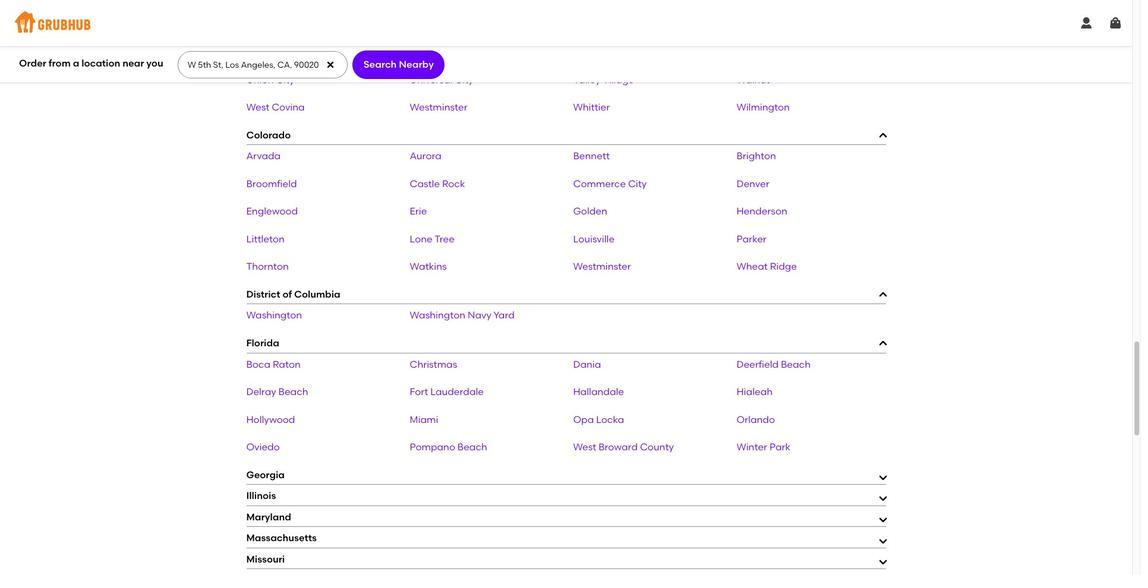Task type: describe. For each thing, give the bounding box(es) containing it.
boca raton link
[[246, 359, 301, 370]]

christmas link
[[410, 359, 457, 370]]

boca
[[246, 359, 270, 370]]

union
[[246, 74, 274, 85]]

bennett link
[[573, 151, 610, 162]]

commerce city
[[573, 178, 647, 190]]

deerfield beach link
[[737, 359, 811, 370]]

fort lauderdale link
[[410, 386, 484, 398]]

pompano beach link
[[410, 442, 487, 453]]

deerfield beach
[[737, 359, 811, 370]]

lone
[[410, 234, 433, 245]]

2 svg image from the left
[[1109, 16, 1123, 30]]

castle rock
[[410, 178, 465, 190]]

beach for deerfield beach
[[781, 359, 811, 370]]

wilmington
[[737, 102, 790, 113]]

west for west broward county
[[573, 442, 596, 453]]

walnut link
[[737, 74, 770, 85]]

tree
[[435, 234, 455, 245]]

wheat
[[737, 261, 768, 272]]

fort lauderdale
[[410, 386, 484, 398]]

order from a location near you
[[19, 57, 163, 69]]

hialeah link
[[737, 386, 773, 398]]

city for universal city
[[455, 74, 473, 85]]

winter park
[[737, 442, 791, 453]]

maryland
[[246, 512, 291, 523]]

covina
[[272, 102, 305, 113]]

littleton
[[246, 234, 285, 245]]

thornton link
[[246, 261, 289, 272]]

main navigation navigation
[[0, 0, 1132, 46]]

castle rock link
[[410, 178, 465, 190]]

louisville link
[[573, 234, 615, 245]]

west covina
[[246, 102, 305, 113]]

hialeah
[[737, 386, 773, 398]]

watkins link
[[410, 261, 447, 272]]

henderson link
[[737, 206, 787, 217]]

washington for washington navy yard
[[410, 310, 466, 321]]

universal city link
[[410, 74, 473, 85]]

hollywood
[[246, 414, 295, 425]]

order
[[19, 57, 46, 69]]

district of columbia
[[246, 289, 340, 300]]

delray
[[246, 386, 276, 398]]

tustin link
[[737, 46, 764, 58]]

walnut
[[737, 74, 770, 85]]

delray beach link
[[246, 386, 308, 398]]

0 vertical spatial westminster
[[410, 102, 468, 113]]

erie
[[410, 206, 427, 217]]

aurora
[[410, 151, 442, 162]]

massachusetts
[[246, 533, 317, 544]]

opa locka
[[573, 414, 624, 425]]

torrance link
[[410, 46, 451, 58]]

beach for pompano beach
[[458, 442, 487, 453]]

pompano
[[410, 442, 455, 453]]

from
[[49, 57, 71, 69]]

missouri
[[246, 554, 285, 565]]

universal city
[[410, 74, 473, 85]]

orlando
[[737, 414, 775, 425]]

navy
[[468, 310, 492, 321]]

tustin
[[737, 46, 764, 58]]

christmas
[[410, 359, 457, 370]]

yard
[[494, 310, 515, 321]]

commerce city link
[[573, 178, 647, 190]]

village
[[603, 74, 634, 85]]

oviedo link
[[246, 442, 280, 453]]

thornton
[[246, 261, 289, 272]]

erie link
[[410, 206, 427, 217]]

temple city
[[246, 46, 301, 58]]

golden
[[573, 206, 607, 217]]

west for west covina
[[246, 102, 269, 113]]

henderson
[[737, 206, 787, 217]]

englewood link
[[246, 206, 298, 217]]

park
[[770, 442, 791, 453]]

city for temple city
[[283, 46, 301, 58]]

hallandale
[[573, 386, 624, 398]]

west broward county
[[573, 442, 674, 453]]

deerfield
[[737, 359, 779, 370]]

aurora link
[[410, 151, 442, 162]]



Task type: vqa. For each thing, say whether or not it's contained in the screenshot.
Coeur
no



Task type: locate. For each thing, give the bounding box(es) containing it.
oviedo
[[246, 442, 280, 453]]

0 vertical spatial westminster link
[[410, 102, 468, 113]]

2 vertical spatial beach
[[458, 442, 487, 453]]

of
[[283, 289, 292, 300]]

temple
[[246, 46, 280, 58]]

1 horizontal spatial westminster link
[[573, 261, 631, 272]]

temple city link
[[246, 46, 301, 58]]

raton
[[273, 359, 301, 370]]

broomfield
[[246, 178, 297, 190]]

1 horizontal spatial westminster
[[573, 261, 631, 272]]

city right union
[[276, 74, 295, 85]]

city right universal
[[455, 74, 473, 85]]

golden link
[[573, 206, 607, 217]]

broomfield link
[[246, 178, 297, 190]]

hallandale link
[[573, 386, 624, 398]]

denver
[[737, 178, 770, 190]]

union city link
[[246, 74, 295, 85]]

0 horizontal spatial westminster link
[[410, 102, 468, 113]]

wheat ridge link
[[737, 261, 797, 272]]

0 horizontal spatial westminster
[[410, 102, 468, 113]]

1 vertical spatial westminster link
[[573, 261, 631, 272]]

washington navy yard link
[[410, 310, 515, 321]]

1 vertical spatial westminster
[[573, 261, 631, 272]]

washington navy yard
[[410, 310, 515, 321]]

beach for delray beach
[[279, 386, 308, 398]]

westminster down universal city link
[[410, 102, 468, 113]]

city
[[283, 46, 301, 58], [276, 74, 295, 85], [455, 74, 473, 85], [628, 178, 647, 190]]

englewood
[[246, 206, 298, 217]]

1 horizontal spatial svg image
[[1109, 16, 1123, 30]]

city for commerce city
[[628, 178, 647, 190]]

city for union city
[[276, 74, 295, 85]]

west covina link
[[246, 102, 305, 113]]

city right temple
[[283, 46, 301, 58]]

search
[[364, 59, 397, 70]]

boca raton
[[246, 359, 301, 370]]

broward
[[599, 442, 638, 453]]

westminster down louisville
[[573, 261, 631, 272]]

opa
[[573, 414, 594, 425]]

westminster link down universal city link
[[410, 102, 468, 113]]

opa locka link
[[573, 414, 624, 425]]

colorado
[[246, 129, 291, 141]]

winter park link
[[737, 442, 791, 453]]

tujunga
[[573, 46, 610, 58]]

georgia
[[246, 469, 285, 481]]

west down 'opa'
[[573, 442, 596, 453]]

0 vertical spatial west
[[246, 102, 269, 113]]

beach
[[781, 359, 811, 370], [279, 386, 308, 398], [458, 442, 487, 453]]

valley
[[573, 74, 601, 85]]

beach right deerfield
[[781, 359, 811, 370]]

pompano beach
[[410, 442, 487, 453]]

dania link
[[573, 359, 601, 370]]

bennett
[[573, 151, 610, 162]]

1 horizontal spatial washington
[[410, 310, 466, 321]]

westminster link
[[410, 102, 468, 113], [573, 261, 631, 272]]

lone tree
[[410, 234, 455, 245]]

union city
[[246, 74, 295, 85]]

arvada
[[246, 151, 281, 162]]

1 horizontal spatial west
[[573, 442, 596, 453]]

washington left navy
[[410, 310, 466, 321]]

1 washington from the left
[[246, 310, 302, 321]]

1 vertical spatial beach
[[279, 386, 308, 398]]

2 horizontal spatial beach
[[781, 359, 811, 370]]

nearby
[[399, 59, 434, 70]]

district
[[246, 289, 280, 300]]

0 vertical spatial beach
[[781, 359, 811, 370]]

0 horizontal spatial svg image
[[1079, 16, 1094, 30]]

delray beach
[[246, 386, 308, 398]]

svg image
[[1079, 16, 1094, 30], [1109, 16, 1123, 30]]

dania
[[573, 359, 601, 370]]

watkins
[[410, 261, 447, 272]]

winter
[[737, 442, 767, 453]]

svg image
[[326, 60, 335, 70]]

search nearby button
[[353, 51, 445, 79]]

beach down raton
[[279, 386, 308, 398]]

2 washington from the left
[[410, 310, 466, 321]]

parker link
[[737, 234, 767, 245]]

westminster link down louisville
[[573, 261, 631, 272]]

washington link
[[246, 310, 302, 321]]

rock
[[442, 178, 465, 190]]

miami link
[[410, 414, 438, 425]]

castle
[[410, 178, 440, 190]]

washington for washington link
[[246, 310, 302, 321]]

1 horizontal spatial beach
[[458, 442, 487, 453]]

0 horizontal spatial beach
[[279, 386, 308, 398]]

lauderdale
[[430, 386, 484, 398]]

0 horizontal spatial washington
[[246, 310, 302, 321]]

1 vertical spatial west
[[573, 442, 596, 453]]

tab
[[246, 574, 886, 575]]

city right the commerce
[[628, 178, 647, 190]]

tujunga link
[[573, 46, 610, 58]]

brighton
[[737, 151, 776, 162]]

florida
[[246, 338, 279, 349]]

commerce
[[573, 178, 626, 190]]

parker
[[737, 234, 767, 245]]

location
[[82, 57, 120, 69]]

beach right the 'pompano'
[[458, 442, 487, 453]]

west down union
[[246, 102, 269, 113]]

orlando link
[[737, 414, 775, 425]]

columbia
[[294, 289, 340, 300]]

wheat ridge
[[737, 261, 797, 272]]

a
[[73, 57, 79, 69]]

you
[[146, 57, 163, 69]]

illinois
[[246, 490, 276, 502]]

search nearby
[[364, 59, 434, 70]]

west
[[246, 102, 269, 113], [573, 442, 596, 453]]

0 horizontal spatial west
[[246, 102, 269, 113]]

Search Address search field
[[178, 52, 347, 78]]

washington down the district
[[246, 310, 302, 321]]

lone tree link
[[410, 234, 455, 245]]

wilmington link
[[737, 102, 790, 113]]

littleton link
[[246, 234, 285, 245]]

1 svg image from the left
[[1079, 16, 1094, 30]]

whittier
[[573, 102, 610, 113]]



